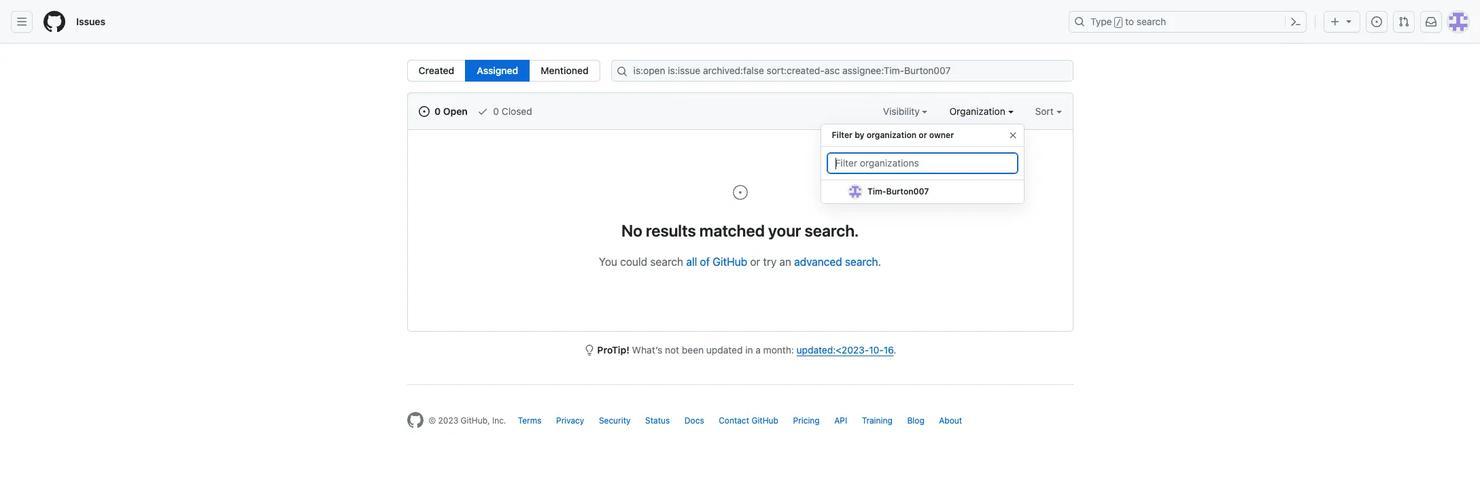 Task type: describe. For each thing, give the bounding box(es) containing it.
been
[[682, 344, 704, 356]]

not
[[665, 344, 679, 356]]

0 closed link
[[477, 104, 532, 118]]

docs link
[[685, 416, 704, 426]]

pricing link
[[793, 416, 820, 426]]

docs
[[685, 416, 704, 426]]

or inside 'filter by organization' menu
[[919, 130, 927, 140]]

tim-burton007 link
[[821, 180, 1024, 204]]

training
[[862, 416, 893, 426]]

github inside footer
[[752, 416, 779, 426]]

no
[[621, 221, 643, 240]]

contact github
[[719, 416, 779, 426]]

type / to search
[[1091, 16, 1166, 27]]

homepage image
[[44, 11, 65, 33]]

. for you could search all of github or try an advanced search .
[[878, 256, 881, 268]]

a
[[756, 344, 761, 356]]

issues
[[76, 16, 105, 27]]

Issues search field
[[611, 60, 1073, 82]]

footer containing © 2023 github, inc.
[[396, 384, 1084, 462]]

filter by organization menu
[[821, 118, 1025, 215]]

0 horizontal spatial github
[[713, 256, 747, 268]]

protip! what's not been updated in a month: updated:<2023-10-16 .
[[597, 344, 897, 356]]

16
[[884, 344, 894, 356]]

results
[[646, 221, 696, 240]]

security
[[599, 416, 631, 426]]

open
[[443, 105, 468, 117]]

by
[[855, 130, 865, 140]]

search.
[[805, 221, 859, 240]]

@tim burton007 image
[[848, 185, 862, 199]]

0 horizontal spatial search
[[650, 256, 684, 268]]

light bulb image
[[584, 345, 595, 356]]

about
[[939, 416, 962, 426]]

you could search all of github or try an advanced search .
[[599, 256, 881, 268]]

Filter organizations text field
[[827, 152, 1018, 174]]

terms link
[[518, 416, 542, 426]]

you
[[599, 256, 617, 268]]

sort
[[1035, 105, 1054, 117]]

status link
[[645, 416, 670, 426]]

issues element
[[407, 60, 600, 82]]

homepage image
[[407, 412, 423, 428]]

an
[[780, 256, 792, 268]]

training link
[[862, 416, 893, 426]]

your
[[769, 221, 801, 240]]

1 horizontal spatial search
[[845, 256, 878, 268]]

2023
[[438, 416, 458, 426]]

no results matched your search.
[[621, 221, 859, 240]]

inc.
[[492, 416, 506, 426]]

privacy link
[[556, 416, 584, 426]]

tim-burton007
[[867, 186, 929, 197]]

sort button
[[1035, 104, 1062, 118]]

created
[[419, 65, 454, 76]]

api
[[835, 416, 847, 426]]

issue opened image inside 0 open link
[[419, 106, 429, 117]]

notifications image
[[1426, 16, 1437, 27]]

matched
[[700, 221, 765, 240]]



Task type: vqa. For each thing, say whether or not it's contained in the screenshot.
Issues
yes



Task type: locate. For each thing, give the bounding box(es) containing it.
0 left open
[[435, 105, 441, 117]]

updated
[[706, 344, 743, 356]]

in
[[745, 344, 753, 356]]

0 for open
[[435, 105, 441, 117]]

what's
[[632, 344, 663, 356]]

git pull request image
[[1399, 16, 1410, 27]]

all
[[686, 256, 697, 268]]

updated:<2023-
[[797, 344, 869, 356]]

contact
[[719, 416, 749, 426]]

blog
[[907, 416, 925, 426]]

github
[[713, 256, 747, 268], [752, 416, 779, 426]]

pricing
[[793, 416, 820, 426]]

2 horizontal spatial issue opened image
[[1372, 16, 1383, 27]]

1 horizontal spatial issue opened image
[[732, 184, 748, 201]]

©
[[429, 416, 436, 426]]

0 horizontal spatial or
[[750, 256, 760, 268]]

protip!
[[597, 344, 630, 356]]

about link
[[939, 416, 962, 426]]

check image
[[477, 106, 488, 117]]

status
[[645, 416, 670, 426]]

0 vertical spatial github
[[713, 256, 747, 268]]

0 vertical spatial .
[[878, 256, 881, 268]]

github right of
[[713, 256, 747, 268]]

could
[[620, 256, 648, 268]]

or
[[919, 130, 927, 140], [750, 256, 760, 268]]

try
[[763, 256, 777, 268]]

.
[[878, 256, 881, 268], [894, 344, 897, 356]]

advanced
[[794, 256, 842, 268]]

1 horizontal spatial or
[[919, 130, 927, 140]]

github,
[[461, 416, 490, 426]]

issue opened image left 0 open
[[419, 106, 429, 117]]

2 horizontal spatial search
[[1137, 16, 1166, 27]]

or left 'owner'
[[919, 130, 927, 140]]

of
[[700, 256, 710, 268]]

1 vertical spatial issue opened image
[[419, 106, 429, 117]]

github right contact on the bottom of page
[[752, 416, 779, 426]]

triangle down image
[[1344, 16, 1355, 27]]

contact github link
[[719, 416, 779, 426]]

or left try
[[750, 256, 760, 268]]

/
[[1116, 18, 1121, 27]]

© 2023 github, inc.
[[429, 416, 506, 426]]

issue opened image left 'git pull request' icon
[[1372, 16, 1383, 27]]

1 0 from the left
[[435, 105, 441, 117]]

created link
[[407, 60, 466, 82]]

0 for closed
[[493, 105, 499, 117]]

owner
[[930, 130, 954, 140]]

2 0 from the left
[[493, 105, 499, 117]]

0 horizontal spatial .
[[878, 256, 881, 268]]

0 right 'check' image on the left top of the page
[[493, 105, 499, 117]]

search down the search.
[[845, 256, 878, 268]]

blog link
[[907, 416, 925, 426]]

closed
[[502, 105, 532, 117]]

month:
[[763, 344, 794, 356]]

visibility
[[883, 105, 922, 117]]

0 vertical spatial or
[[919, 130, 927, 140]]

. right advanced
[[878, 256, 881, 268]]

search left the all on the left
[[650, 256, 684, 268]]

all of github link
[[686, 256, 747, 268]]

issue opened image up no results matched your search.
[[732, 184, 748, 201]]

filter
[[832, 130, 853, 140]]

0 horizontal spatial issue opened image
[[419, 106, 429, 117]]

search
[[1137, 16, 1166, 27], [650, 256, 684, 268], [845, 256, 878, 268]]

to
[[1126, 16, 1134, 27]]

1 horizontal spatial .
[[894, 344, 897, 356]]

0 closed
[[491, 105, 532, 117]]

plus image
[[1330, 16, 1341, 27]]

0 open
[[432, 105, 468, 117]]

0 open link
[[419, 104, 468, 118]]

1 vertical spatial github
[[752, 416, 779, 426]]

1 horizontal spatial 0
[[493, 105, 499, 117]]

footer
[[396, 384, 1084, 462]]

api link
[[835, 416, 847, 426]]

advanced search link
[[794, 256, 878, 268]]

organization
[[867, 130, 917, 140]]

0
[[435, 105, 441, 117], [493, 105, 499, 117]]

burton007
[[886, 186, 929, 197]]

tim-
[[867, 186, 886, 197]]

security link
[[599, 416, 631, 426]]

Search all issues text field
[[611, 60, 1073, 82]]

2 vertical spatial issue opened image
[[732, 184, 748, 201]]

mentioned
[[541, 65, 589, 76]]

filter by organization or owner
[[832, 130, 954, 140]]

. right 10-
[[894, 344, 897, 356]]

0 horizontal spatial 0
[[435, 105, 441, 117]]

updated:<2023-10-16 link
[[797, 344, 894, 356]]

mentioned link
[[529, 60, 600, 82]]

organization button
[[950, 104, 1014, 118]]

privacy
[[556, 416, 584, 426]]

search right to
[[1137, 16, 1166, 27]]

close menu image
[[1008, 130, 1018, 141]]

1 vertical spatial or
[[750, 256, 760, 268]]

organization
[[950, 105, 1008, 117]]

1 vertical spatial .
[[894, 344, 897, 356]]

terms
[[518, 416, 542, 426]]

issue opened image
[[1372, 16, 1383, 27], [419, 106, 429, 117], [732, 184, 748, 201]]

command palette image
[[1291, 16, 1302, 27]]

0 vertical spatial issue opened image
[[1372, 16, 1383, 27]]

search image
[[617, 66, 627, 77]]

1 horizontal spatial github
[[752, 416, 779, 426]]

10-
[[869, 344, 884, 356]]

. for protip! what's not been updated in a month: updated:<2023-10-16 .
[[894, 344, 897, 356]]

visibility button
[[883, 104, 928, 118]]

type
[[1091, 16, 1112, 27]]



